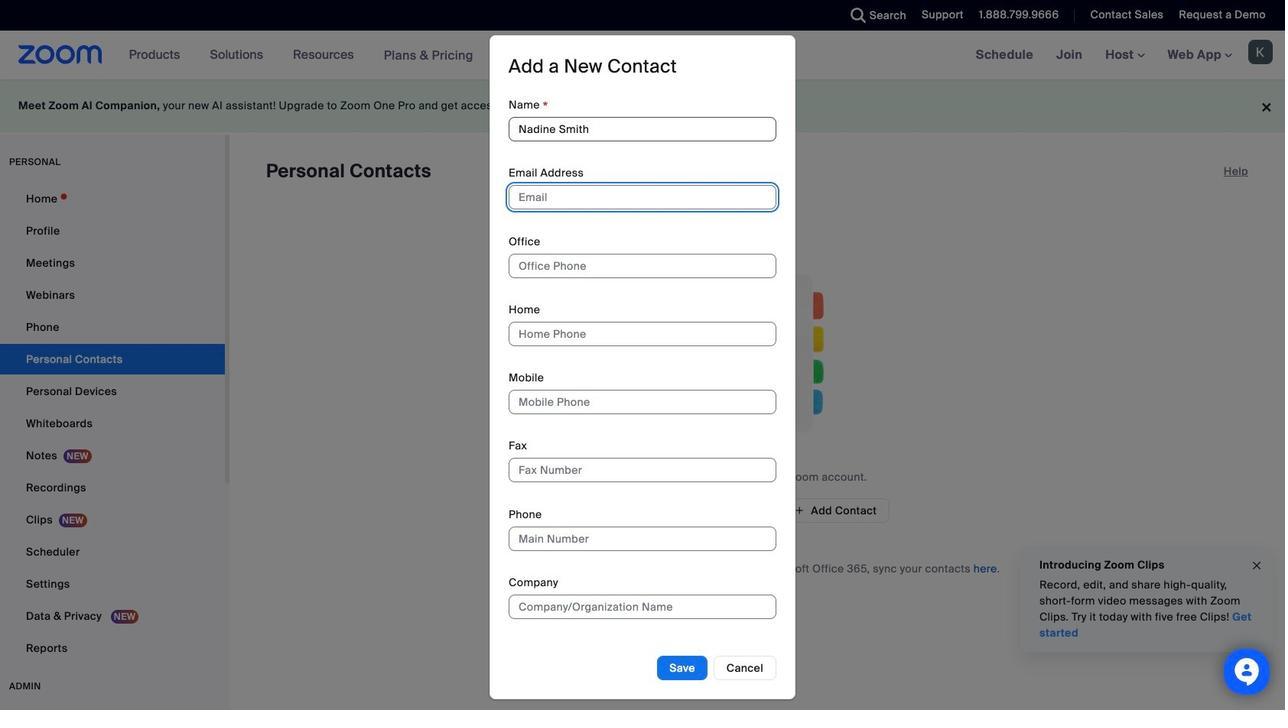 Task type: locate. For each thing, give the bounding box(es) containing it.
Home Phone text field
[[509, 322, 777, 347]]

First and Last Name text field
[[509, 117, 777, 142]]

Fax Number text field
[[509, 459, 777, 483]]

add image
[[794, 504, 805, 518]]

Email text field
[[509, 185, 777, 210]]

zoom logo image
[[18, 45, 102, 64]]

product information navigation
[[118, 31, 485, 80]]

personal menu menu
[[0, 184, 225, 666]]

banner
[[0, 31, 1285, 80]]

Main Number text field
[[509, 527, 777, 551]]

dialog
[[490, 36, 796, 700]]

footer
[[0, 80, 1285, 132]]

Mobile Phone text field
[[509, 390, 777, 415]]

meetings navigation
[[965, 31, 1285, 80]]



Task type: describe. For each thing, give the bounding box(es) containing it.
Office Phone text field
[[509, 254, 777, 278]]

close image
[[1251, 557, 1263, 575]]

Company/Organization Name text field
[[509, 595, 777, 620]]



Task type: vqa. For each thing, say whether or not it's contained in the screenshot.
Web App
no



